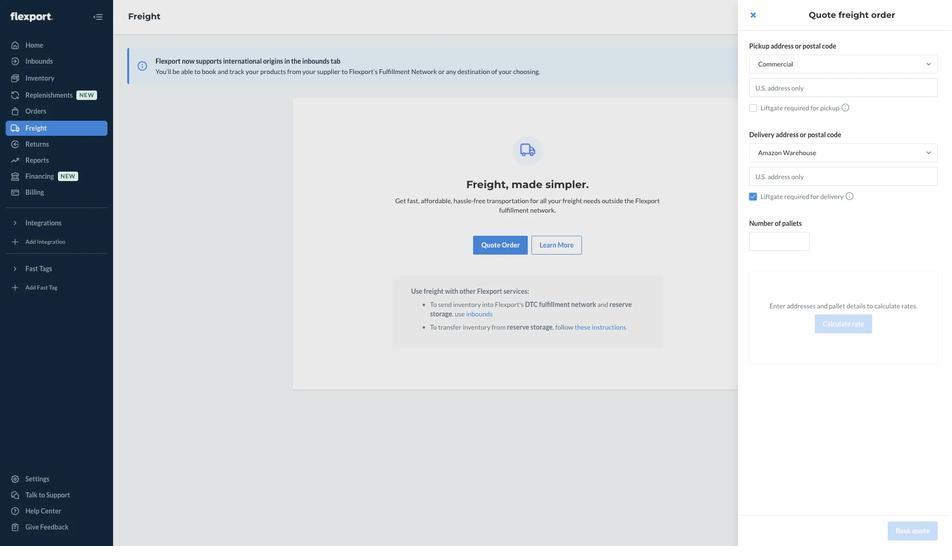 Task type: describe. For each thing, give the bounding box(es) containing it.
book
[[897, 527, 912, 535]]

amazon warehouse
[[759, 149, 817, 157]]

enter
[[770, 302, 786, 310]]

for for delivery
[[811, 192, 820, 200]]

calculate
[[875, 302, 901, 310]]

center
[[929, 256, 938, 275]]

liftgate for liftgate required for pickup
[[761, 104, 784, 112]]

pallets
[[783, 219, 803, 227]]

liftgate required for delivery
[[761, 192, 844, 200]]

rates.
[[902, 302, 918, 310]]

for for pickup
[[811, 104, 820, 112]]

help center
[[929, 256, 938, 290]]

u.s. address only text field for liftgate required for delivery
[[750, 167, 939, 186]]

pallet
[[830, 302, 846, 310]]

and
[[818, 302, 828, 310]]

calculate rate
[[824, 320, 865, 328]]

calculate rate button
[[816, 315, 873, 333]]

addresses
[[788, 302, 816, 310]]

address for delivery
[[776, 131, 799, 139]]

or for commercial
[[796, 42, 802, 50]]

enter addresses and pallet details to calculate rates.
[[770, 302, 918, 310]]

rate
[[853, 320, 865, 328]]

required for delivery
[[785, 192, 810, 200]]

or for amazon warehouse
[[801, 131, 807, 139]]

address for pickup
[[771, 42, 794, 50]]

delivery address or postal code
[[750, 131, 842, 139]]

pickup address or postal code
[[750, 42, 837, 50]]

book quote
[[897, 527, 931, 535]]

commercial
[[759, 60, 794, 68]]

required for pickup
[[785, 104, 810, 112]]

code for delivery address or postal code
[[828, 131, 842, 139]]

u.s. address only text field for liftgate required for pickup
[[750, 78, 939, 97]]



Task type: locate. For each thing, give the bounding box(es) containing it.
address up commercial
[[771, 42, 794, 50]]

0 vertical spatial required
[[785, 104, 810, 112]]

required
[[785, 104, 810, 112], [785, 192, 810, 200]]

book quote button
[[888, 522, 939, 541]]

required up delivery address or postal code
[[785, 104, 810, 112]]

1 vertical spatial address
[[776, 131, 799, 139]]

liftgate up number of pallets
[[761, 192, 784, 200]]

for
[[811, 104, 820, 112], [811, 192, 820, 200]]

or right pickup
[[796, 42, 802, 50]]

None checkbox
[[750, 104, 757, 112]]

code
[[823, 42, 837, 50], [828, 131, 842, 139]]

calculate
[[824, 320, 852, 328]]

1 vertical spatial liftgate
[[761, 192, 784, 200]]

address
[[771, 42, 794, 50], [776, 131, 799, 139]]

address up amazon warehouse
[[776, 131, 799, 139]]

to
[[868, 302, 874, 310]]

postal for amazon warehouse
[[808, 131, 827, 139]]

required up pallets
[[785, 192, 810, 200]]

amazon
[[759, 149, 783, 157]]

1 vertical spatial code
[[828, 131, 842, 139]]

number
[[750, 219, 774, 227]]

1 vertical spatial postal
[[808, 131, 827, 139]]

1 vertical spatial required
[[785, 192, 810, 200]]

order
[[872, 10, 896, 20]]

quote freight order
[[809, 10, 896, 20]]

2 for from the top
[[811, 192, 820, 200]]

help
[[929, 277, 938, 290]]

for left 'pickup'
[[811, 104, 820, 112]]

postal for commercial
[[803, 42, 822, 50]]

liftgate up delivery
[[761, 104, 784, 112]]

code down quote at the top right of the page
[[823, 42, 837, 50]]

0 vertical spatial or
[[796, 42, 802, 50]]

2 required from the top
[[785, 192, 810, 200]]

0 vertical spatial postal
[[803, 42, 822, 50]]

delivery
[[821, 192, 844, 200]]

liftgate for liftgate required for delivery
[[761, 192, 784, 200]]

quote
[[913, 527, 931, 535]]

U.S. address only text field
[[750, 78, 939, 97], [750, 167, 939, 186]]

or up warehouse
[[801, 131, 807, 139]]

postal down quote at the top right of the page
[[803, 42, 822, 50]]

0 vertical spatial address
[[771, 42, 794, 50]]

pickup
[[821, 104, 840, 112]]

1 vertical spatial or
[[801, 131, 807, 139]]

pickup
[[750, 42, 770, 50]]

details
[[847, 302, 867, 310]]

freight
[[839, 10, 870, 20]]

for left delivery
[[811, 192, 820, 200]]

or
[[796, 42, 802, 50], [801, 131, 807, 139]]

liftgate
[[761, 104, 784, 112], [761, 192, 784, 200]]

u.s. address only text field up 'pickup'
[[750, 78, 939, 97]]

code down 'pickup'
[[828, 131, 842, 139]]

1 required from the top
[[785, 104, 810, 112]]

0 vertical spatial liftgate
[[761, 104, 784, 112]]

0 vertical spatial code
[[823, 42, 837, 50]]

0 vertical spatial for
[[811, 104, 820, 112]]

1 vertical spatial for
[[811, 192, 820, 200]]

of
[[776, 219, 782, 227]]

None number field
[[750, 232, 810, 251]]

1 u.s. address only text field from the top
[[750, 78, 939, 97]]

1 liftgate from the top
[[761, 104, 784, 112]]

2 liftgate from the top
[[761, 192, 784, 200]]

1 for from the top
[[811, 104, 820, 112]]

u.s. address only text field up delivery
[[750, 167, 939, 186]]

postal
[[803, 42, 822, 50], [808, 131, 827, 139]]

delivery
[[750, 131, 775, 139]]

postal up warehouse
[[808, 131, 827, 139]]

liftgate required for pickup
[[761, 104, 840, 112]]

number of pallets
[[750, 219, 803, 227]]

2 u.s. address only text field from the top
[[750, 167, 939, 186]]

help center button
[[925, 249, 943, 297]]

warehouse
[[784, 149, 817, 157]]

code for pickup address or postal code
[[823, 42, 837, 50]]

close image
[[751, 11, 756, 19]]

0 vertical spatial u.s. address only text field
[[750, 78, 939, 97]]

1 vertical spatial u.s. address only text field
[[750, 167, 939, 186]]

quote
[[809, 10, 837, 20]]

None checkbox
[[750, 193, 757, 200]]



Task type: vqa. For each thing, say whether or not it's contained in the screenshot.
'Inbounds' "link" in breadcrumbs navigation
no



